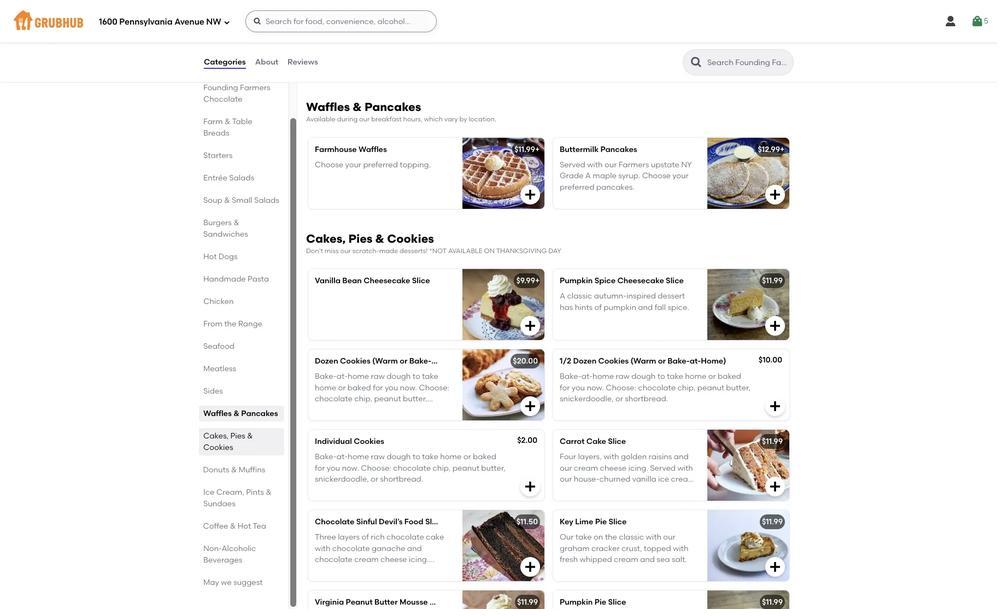 Task type: locate. For each thing, give the bounding box(es) containing it.
baked for or
[[718, 372, 741, 381]]

cream inside our take on the classic with our graham cracker crust, topped with fresh whipped cream and sea salt.
[[614, 555, 638, 564]]

1 horizontal spatial churned
[[600, 475, 631, 484]]

cream down the crust,
[[614, 555, 638, 564]]

$11.99 for carrot cake slice image
[[762, 437, 783, 446]]

handmade pasta
[[203, 274, 269, 284]]

pie down whipped
[[595, 598, 606, 607]]

fall
[[655, 303, 666, 312]]

cakes, down waffles & pancakes
[[203, 431, 229, 441]]

0 vertical spatial choose
[[315, 160, 343, 169]]

about
[[255, 57, 278, 67]]

individual cookies
[[315, 437, 384, 446]]

of
[[595, 303, 602, 312], [362, 533, 369, 542]]

hot dogs tab
[[203, 251, 280, 262]]

0 horizontal spatial home)
[[443, 357, 468, 366]]

on inside our take on the classic with our graham cracker crust, topped with fresh whipped cream and sea salt.
[[594, 533, 603, 542]]

cream
[[574, 463, 598, 473], [671, 475, 695, 484], [354, 555, 379, 564], [614, 555, 638, 564], [354, 577, 378, 586]]

bake-at-home raw dough to take home or baked for you now. choose: chocolate chip, peanut butter, snickerdoodle, or shortbread. down dozen cookies (warm or bake-at-home)
[[315, 372, 449, 415]]

1 horizontal spatial house-
[[574, 475, 600, 484]]

0 vertical spatial a
[[585, 171, 591, 181]]

2 horizontal spatial waffles
[[359, 145, 387, 154]]

0 horizontal spatial side.
[[405, 577, 422, 586]]

1 horizontal spatial for
[[373, 383, 383, 392]]

& right farro
[[383, 13, 389, 23]]

1 horizontal spatial preferred
[[560, 182, 595, 192]]

of inside a classic autumn-inspired dessert has hints of pumpkin and fall spice.
[[595, 303, 602, 312]]

0 horizontal spatial vanilla
[[315, 577, 339, 586]]

0 horizontal spatial churned
[[399, 566, 430, 575]]

farmers up syrup. in the top right of the page
[[619, 160, 649, 169]]

sinful
[[356, 517, 377, 527]]

pancakes inside tab
[[241, 409, 278, 418]]

0 horizontal spatial choose
[[315, 160, 343, 169]]

1 vertical spatial snickerdoodle,
[[315, 405, 369, 415]]

& inside cakes, pies & cookies
[[247, 431, 253, 441]]

1 vertical spatial vanilla
[[315, 577, 339, 586]]

soup & small salads
[[203, 196, 279, 205]]

0 horizontal spatial served
[[315, 566, 341, 575]]

svg image
[[971, 15, 984, 28], [769, 57, 782, 70], [524, 400, 537, 413], [769, 400, 782, 413], [524, 480, 537, 493], [769, 480, 782, 493], [769, 560, 782, 574]]

1 vertical spatial your
[[673, 171, 689, 181]]

take
[[422, 372, 438, 381], [667, 372, 683, 381], [422, 452, 438, 462], [576, 533, 592, 542]]

on up the butter
[[380, 577, 389, 586]]

hot
[[203, 252, 217, 261], [238, 522, 251, 531]]

0 horizontal spatial hot
[[203, 252, 217, 261]]

you
[[385, 383, 398, 392], [572, 383, 585, 392], [327, 463, 340, 473]]

waffles up available
[[306, 100, 350, 114]]

four
[[560, 452, 576, 462]]

and inside a classic autumn-inspired dessert has hints of pumpkin and fall spice.
[[638, 303, 653, 312]]

ice inside four layers, with golden raisins and our cream cheese icing. served with our house-churned vanilla ice cream on the side.
[[658, 475, 669, 484]]

individual
[[315, 437, 352, 446]]

home
[[348, 372, 369, 381], [593, 372, 614, 381], [685, 372, 707, 381], [315, 383, 336, 392], [348, 452, 369, 462], [440, 452, 462, 462]]

served down raisins
[[650, 463, 676, 473]]

cheese inside three layers of rich chocolate cake with chocolate ganache and chocolate cream cheese icing. served with our house-churned vanilla ice cream on the side.
[[381, 555, 407, 564]]

1 horizontal spatial icing.
[[629, 463, 648, 473]]

dozen cookies (warm or bake-at-home)
[[315, 357, 468, 366]]

1 pumpkin from the top
[[560, 276, 593, 285]]

pancakes.
[[596, 182, 635, 192]]

choose: down dozen cookies (warm or bake-at-home)
[[419, 383, 449, 392]]

vanilla bean cheesecake slice image
[[463, 269, 545, 340]]

1 horizontal spatial ice
[[658, 475, 669, 484]]

pancakes inside "waffles & pancakes available during our breakfast hours, which vary by location."
[[365, 100, 421, 114]]

1 vertical spatial cakes,
[[203, 431, 229, 441]]

raw down individual cookies
[[371, 452, 385, 462]]

icing. down cake
[[409, 555, 429, 564]]

for for cookies
[[560, 383, 570, 392]]

5
[[984, 16, 988, 26]]

on up cracker
[[594, 533, 603, 542]]

chocolate up three
[[315, 517, 355, 527]]

2 vertical spatial chip,
[[433, 463, 451, 473]]

bake-at-home raw dough to take home or baked for you now. choose: chocolate chip, peanut butter, snickerdoodle, or shortbread.
[[315, 372, 449, 415], [560, 372, 751, 403], [315, 452, 506, 484]]

and right raisins
[[674, 452, 689, 462]]

churned up mousse
[[399, 566, 430, 575]]

desserts!
[[400, 247, 428, 255]]

cheesecake
[[364, 276, 410, 285], [618, 276, 664, 285]]

svg image down $11.99 +
[[524, 188, 537, 201]]

$11.99 for pumpkin spice cheesecake slice image in the right of the page
[[762, 276, 783, 285]]

salads up soup & small salads tab
[[229, 173, 254, 183]]

1 vertical spatial of
[[362, 533, 369, 542]]

take inside our take on the classic with our graham cracker crust, topped with fresh whipped cream and sea salt.
[[576, 533, 592, 542]]

pies inside cakes, pies & cookies
[[230, 431, 245, 441]]

0 vertical spatial vanilla
[[632, 475, 656, 484]]

of left rich
[[362, 533, 369, 542]]

0 horizontal spatial pies
[[230, 431, 245, 441]]

1 vertical spatial preferred
[[560, 182, 595, 192]]

bake-
[[409, 357, 431, 366], [668, 357, 690, 366], [315, 372, 337, 381], [560, 372, 582, 381], [315, 452, 337, 462]]

1 horizontal spatial farmers
[[619, 160, 649, 169]]

0 horizontal spatial cheesecake
[[364, 276, 410, 285]]

chocolate up food
[[393, 463, 431, 473]]

svg image up $10.00
[[769, 319, 782, 332]]

seafood tab
[[203, 341, 280, 352]]

cakes, for cakes, pies & cookies
[[203, 431, 229, 441]]

1 horizontal spatial of
[[595, 303, 602, 312]]

now. up cake
[[587, 383, 604, 392]]

burgers & sandwiches
[[203, 218, 248, 239]]

and inside four layers, with golden raisins and our cream cheese icing. served with our house-churned vanilla ice cream on the side.
[[674, 452, 689, 462]]

house- down the "layers,"
[[574, 475, 600, 484]]

served
[[560, 160, 585, 169], [650, 463, 676, 473], [315, 566, 341, 575]]

0 horizontal spatial waffles
[[203, 409, 232, 418]]

preferred inside served with our farmers upstate ny grade a maple syrup.  choose your preferred pancakes.
[[560, 182, 595, 192]]

1 vertical spatial baked
[[348, 383, 371, 392]]

0 horizontal spatial ice
[[341, 577, 352, 586]]

shortbread. for (warm
[[625, 394, 668, 403]]

1 horizontal spatial you
[[385, 383, 398, 392]]

our inside our take on the classic with our graham cracker crust, topped with fresh whipped cream and sea salt.
[[663, 533, 676, 542]]

sides tab
[[203, 385, 280, 397]]

cheese
[[600, 463, 627, 473], [381, 555, 407, 564]]

raw
[[371, 372, 385, 381], [616, 372, 630, 381], [371, 452, 385, 462]]

main navigation navigation
[[0, 0, 997, 43]]

cakes, inside cakes, pies & cookies don't miss our scratch-made desserts! *not available on thanksgiving day
[[306, 232, 346, 245]]

1 (warm from the left
[[372, 357, 398, 366]]

served up the 'grade'
[[560, 160, 585, 169]]

vanilla up virginia
[[315, 577, 339, 586]]

cheesecake down made
[[364, 276, 410, 285]]

1 vertical spatial salads
[[254, 196, 279, 205]]

0 vertical spatial pies
[[349, 232, 373, 245]]

0 horizontal spatial butter,
[[403, 394, 427, 403]]

ice inside three layers of rich chocolate cake with chocolate ganache and chocolate cream cheese icing. served with our house-churned vanilla ice cream on the side.
[[341, 577, 352, 586]]

waffles & pancakes tab
[[203, 408, 280, 419]]

& inside "waffles & pancakes available during our breakfast hours, which vary by location."
[[353, 100, 362, 114]]

1 horizontal spatial choose
[[642, 171, 671, 181]]

+ for waffles & pancakes
[[535, 145, 540, 154]]

fresh
[[560, 555, 578, 564]]

1 vertical spatial butter,
[[403, 394, 427, 403]]

icing. inside four layers, with golden raisins and our cream cheese icing. served with our house-churned vanilla ice cream on the side.
[[629, 463, 648, 473]]

cheese down ganache
[[381, 555, 407, 564]]

vanilla inside three layers of rich chocolate cake with chocolate ganache and chocolate cream cheese icing. served with our house-churned vanilla ice cream on the side.
[[315, 577, 339, 586]]

waffles up choose your preferred topping.
[[359, 145, 387, 154]]

0 vertical spatial preferred
[[363, 160, 398, 169]]

1 horizontal spatial cheese
[[600, 463, 627, 473]]

1 vertical spatial side.
[[405, 577, 422, 586]]

2 (warm from the left
[[631, 357, 656, 366]]

for down dozen cookies (warm or bake-at-home)
[[373, 383, 383, 392]]

1 vertical spatial pancakes
[[601, 145, 637, 154]]

house- down ganache
[[374, 566, 399, 575]]

of right hints at the right of page
[[595, 303, 602, 312]]

small
[[232, 196, 252, 205]]

pennsylvania
[[119, 17, 173, 27]]

coffee & hot tea tab
[[203, 520, 280, 532]]

our inside cakes, pies & cookies don't miss our scratch-made desserts! *not available on thanksgiving day
[[340, 247, 351, 255]]

raw down dozen cookies (warm or bake-at-home)
[[371, 372, 385, 381]]

0 vertical spatial salads
[[229, 173, 254, 183]]

pumpkin down fresh
[[560, 598, 593, 607]]

handmade pasta tab
[[203, 273, 280, 285]]

the right from
[[224, 319, 236, 329]]

0 vertical spatial waffles
[[306, 100, 350, 114]]

1 vertical spatial hot
[[238, 522, 251, 531]]

starters
[[203, 151, 233, 160]]

1 horizontal spatial chip,
[[433, 463, 451, 473]]

categories
[[204, 57, 246, 67]]

salads
[[229, 173, 254, 183], [254, 196, 279, 205]]

a up the has
[[560, 292, 565, 301]]

0 vertical spatial your
[[345, 160, 361, 169]]

2 vertical spatial served
[[315, 566, 341, 575]]

choose inside served with our farmers upstate ny grade a maple syrup.  choose your preferred pancakes.
[[642, 171, 671, 181]]

1 vertical spatial churned
[[399, 566, 430, 575]]

with inside served with our farmers upstate ny grade a maple syrup.  choose your preferred pancakes.
[[587, 160, 603, 169]]

pumpkin pie slice
[[560, 598, 626, 607]]

& up during
[[353, 100, 362, 114]]

carrot cake slice image
[[707, 430, 789, 501]]

now. down individual cookies
[[342, 463, 359, 473]]

waffles
[[306, 100, 350, 114], [359, 145, 387, 154], [203, 409, 232, 418]]

of inside three layers of rich chocolate cake with chocolate ganache and chocolate cream cheese icing. served with our house-churned vanilla ice cream on the side.
[[362, 533, 369, 542]]

tea
[[253, 522, 266, 531]]

pumpkin for pumpkin spice cheesecake slice
[[560, 276, 593, 285]]

farmhouse waffles
[[315, 145, 387, 154]]

snickerdoodle, for cookies
[[560, 394, 614, 403]]

$11.99 for key lime pie slice image
[[762, 517, 783, 527]]

1 horizontal spatial now.
[[400, 383, 417, 392]]

choose:
[[419, 383, 449, 392], [606, 383, 636, 392], [361, 463, 391, 473]]

hints
[[575, 303, 593, 312]]

pancakes for waffles & pancakes
[[241, 409, 278, 418]]

house- inside four layers, with golden raisins and our cream cheese icing. served with our house-churned vanilla ice cream on the side.
[[574, 475, 600, 484]]

for down '1/2'
[[560, 383, 570, 392]]

1 horizontal spatial on
[[560, 486, 569, 495]]

peanut for bake-
[[698, 383, 724, 392]]

0 horizontal spatial classic
[[567, 292, 592, 301]]

pie right mousse
[[430, 598, 441, 607]]

chocolate down three
[[315, 555, 353, 564]]

vanilla down golden
[[632, 475, 656, 484]]

burgers & sandwiches tab
[[203, 217, 280, 240]]

chocolate
[[638, 383, 676, 392], [315, 394, 353, 403], [393, 463, 431, 473], [387, 533, 424, 542], [332, 544, 370, 553], [315, 555, 353, 564]]

salads right small
[[254, 196, 279, 205]]

raw down 1/2 dozen cookies (warm or bake-at-home)
[[616, 372, 630, 381]]

2 vertical spatial waffles
[[203, 409, 232, 418]]

you for cookies
[[572, 383, 585, 392]]

preferred down the 'grade'
[[560, 182, 595, 192]]

2 vertical spatial pancakes
[[241, 409, 278, 418]]

1 horizontal spatial waffles
[[306, 100, 350, 114]]

2 vertical spatial baked
[[473, 452, 496, 462]]

the inside three layers of rich chocolate cake with chocolate ganache and chocolate cream cheese icing. served with our house-churned vanilla ice cream on the side.
[[391, 577, 403, 586]]

donuts & muffins tab
[[203, 464, 280, 476]]

cakes, pies & cookies tab
[[203, 430, 280, 453]]

avenue
[[175, 17, 204, 27]]

& inside burgers & sandwiches
[[234, 218, 239, 227]]

snickerdoodle, up 'carrot cake slice'
[[560, 394, 614, 403]]

cheesecake for bean
[[364, 276, 410, 285]]

0 horizontal spatial (warm
[[372, 357, 398, 366]]

1 vertical spatial chip,
[[354, 394, 372, 403]]

svg image
[[944, 15, 957, 28], [253, 17, 262, 26], [223, 19, 230, 25], [524, 188, 537, 201], [769, 188, 782, 201], [524, 319, 537, 332], [769, 319, 782, 332], [524, 560, 537, 574]]

carrot cake slice
[[560, 437, 626, 446]]

four layers, with golden raisins and our cream cheese icing. served with our house-churned vanilla ice cream on the side.
[[560, 452, 695, 495]]

2 horizontal spatial for
[[560, 383, 570, 392]]

0 horizontal spatial dozen
[[315, 357, 338, 366]]

chicken tab
[[203, 296, 280, 307]]

2 cheesecake from the left
[[618, 276, 664, 285]]

pie
[[595, 517, 607, 527], [430, 598, 441, 607], [595, 598, 606, 607]]

2 horizontal spatial now.
[[587, 383, 604, 392]]

dozen
[[315, 357, 338, 366], [573, 357, 597, 366]]

pancakes down sides tab
[[241, 409, 278, 418]]

suggest
[[233, 578, 263, 587]]

0 vertical spatial ice
[[658, 475, 669, 484]]

you down individual
[[327, 463, 340, 473]]

snickerdoodle, down individual cookies
[[315, 475, 369, 484]]

0 vertical spatial cakes,
[[306, 232, 346, 245]]

for for (warm
[[373, 383, 383, 392]]

take for individual cookies
[[422, 452, 438, 462]]

0 vertical spatial peanut
[[698, 383, 724, 392]]

a inside served with our farmers upstate ny grade a maple syrup.  choose your preferred pancakes.
[[585, 171, 591, 181]]

choose: for (warm
[[606, 383, 636, 392]]

cheesecake for spice
[[618, 276, 664, 285]]

1 cheesecake from the left
[[364, 276, 410, 285]]

classic up the crust,
[[619, 533, 644, 542]]

at- for dozen cookies (warm or bake-at-home)
[[337, 372, 348, 381]]

you for (warm
[[385, 383, 398, 392]]

soup & small salads tab
[[203, 195, 280, 206]]

1 horizontal spatial served
[[560, 160, 585, 169]]

2 vertical spatial shortbread.
[[380, 475, 423, 484]]

preferred down farmhouse waffles in the top of the page
[[363, 160, 398, 169]]

pies inside cakes, pies & cookies don't miss our scratch-made desserts! *not available on thanksgiving day
[[349, 232, 373, 245]]

at- for 1/2 dozen cookies (warm or bake-at-home)
[[582, 372, 593, 381]]

coffee & hot tea
[[203, 522, 266, 531]]

0 horizontal spatial chip,
[[354, 394, 372, 403]]

our
[[359, 116, 370, 123], [605, 160, 617, 169], [340, 247, 351, 255], [560, 463, 572, 473], [560, 475, 572, 484], [663, 533, 676, 542], [360, 566, 372, 575]]

cauliflower, farro & quinoa image
[[463, 6, 545, 77]]

ice cream, pints & sundaes
[[203, 488, 272, 508]]

peanut
[[698, 383, 724, 392], [374, 394, 401, 403], [453, 463, 479, 473]]

1 vertical spatial peanut
[[374, 394, 401, 403]]

the
[[224, 319, 236, 329], [571, 486, 583, 495], [605, 533, 617, 542], [391, 577, 403, 586]]

0 vertical spatial on
[[560, 486, 569, 495]]

our inside served with our farmers upstate ny grade a maple syrup.  choose your preferred pancakes.
[[605, 160, 617, 169]]

hot inside tab
[[238, 522, 251, 531]]

ice cream, pints & sundaes tab
[[203, 487, 280, 510]]

chip, for or
[[354, 394, 372, 403]]

the up lime
[[571, 486, 583, 495]]

2 horizontal spatial peanut
[[698, 383, 724, 392]]

raw for cookies
[[616, 372, 630, 381]]

0 vertical spatial chip,
[[678, 383, 696, 392]]

&
[[383, 13, 389, 23], [353, 100, 362, 114], [225, 117, 230, 126], [224, 196, 230, 205], [234, 218, 239, 227], [375, 232, 384, 245], [234, 409, 239, 418], [247, 431, 253, 441], [231, 465, 237, 475], [266, 488, 272, 497], [230, 522, 236, 531]]

waffles down the sides
[[203, 409, 232, 418]]

svg image for 1/2 dozen cookies (warm or bake-at-home)
[[769, 400, 782, 413]]

shortbread. down dozen cookies (warm or bake-at-home)
[[380, 405, 423, 415]]

key lime pie slice image
[[707, 510, 789, 581]]

0 horizontal spatial farmers
[[240, 83, 270, 92]]

you up carrot
[[572, 383, 585, 392]]

entrée salads tab
[[203, 172, 280, 184]]

0 vertical spatial of
[[595, 303, 602, 312]]

bake-at-home raw dough to take home or baked for you now. choose: chocolate chip, peanut butter, snickerdoodle, or shortbread. for (warm
[[560, 372, 751, 403]]

chocolate down 1/2 dozen cookies (warm or bake-at-home)
[[638, 383, 676, 392]]

& inside farm & table breads
[[225, 117, 230, 126]]

pies for cakes, pies & cookies don't miss our scratch-made desserts! *not available on thanksgiving day
[[349, 232, 373, 245]]

pies up scratch-
[[349, 232, 373, 245]]

& inside the ice cream, pints & sundaes
[[266, 488, 272, 497]]

choose: down individual cookies
[[361, 463, 391, 473]]

on up key
[[560, 486, 569, 495]]

bake-at-home raw dough to take home or baked for you now. choose: chocolate chip, peanut butter, snickerdoodle, or shortbread. up food
[[315, 452, 506, 484]]

ice up peanut
[[341, 577, 352, 586]]

meatless
[[203, 364, 236, 373]]

1 horizontal spatial cakes,
[[306, 232, 346, 245]]

0 vertical spatial shortbread.
[[625, 394, 668, 403]]

svg image for carrot cake slice
[[769, 480, 782, 493]]

has
[[560, 303, 573, 312]]

served with our farmers upstate ny grade a maple syrup.  choose your preferred pancakes.
[[560, 160, 692, 192]]

sundaes
[[203, 499, 236, 508]]

pancakes up the breakfast
[[365, 100, 421, 114]]

maple
[[593, 171, 617, 181]]

0 vertical spatial hot
[[203, 252, 217, 261]]

*not
[[429, 247, 447, 255]]

0 vertical spatial baked
[[718, 372, 741, 381]]

side. up mousse
[[405, 577, 422, 586]]

chip, for (warm
[[678, 383, 696, 392]]

waffles inside "waffles & pancakes available during our breakfast hours, which vary by location."
[[306, 100, 350, 114]]

and
[[638, 303, 653, 312], [674, 452, 689, 462], [407, 544, 422, 553], [640, 555, 655, 564]]

our inside three layers of rich chocolate cake with chocolate ganache and chocolate cream cheese icing. served with our house-churned vanilla ice cream on the side.
[[360, 566, 372, 575]]

2 pumpkin from the top
[[560, 598, 593, 607]]

your down ny on the right top
[[673, 171, 689, 181]]

choose: down 1/2 dozen cookies (warm or bake-at-home)
[[606, 383, 636, 392]]

bake- for dozen cookies (warm or bake-at-home)
[[315, 372, 337, 381]]

svg image down $12.99 +
[[769, 188, 782, 201]]

key lime pie slice
[[560, 517, 627, 527]]

cheese inside four layers, with golden raisins and our cream cheese icing. served with our house-churned vanilla ice cream on the side.
[[600, 463, 627, 473]]

and down inspired
[[638, 303, 653, 312]]

1 horizontal spatial classic
[[619, 533, 644, 542]]

shortbread. up "devil's"
[[380, 475, 423, 484]]

1 horizontal spatial dozen
[[573, 357, 597, 366]]

now. down dozen cookies (warm or bake-at-home)
[[400, 383, 417, 392]]

1 vertical spatial waffles
[[359, 145, 387, 154]]

ice down raisins
[[658, 475, 669, 484]]

hot left tea
[[238, 522, 251, 531]]

0 horizontal spatial icing.
[[409, 555, 429, 564]]

icing. down golden
[[629, 463, 648, 473]]

0 horizontal spatial a
[[560, 292, 565, 301]]

chocolate
[[203, 95, 243, 104], [315, 517, 355, 527]]

graham
[[560, 544, 590, 553]]

0 vertical spatial served
[[560, 160, 585, 169]]

1/2
[[560, 357, 571, 366]]

pies
[[349, 232, 373, 245], [230, 431, 245, 441]]

2 horizontal spatial served
[[650, 463, 676, 473]]

(warm
[[372, 357, 398, 366], [631, 357, 656, 366]]

beverages
[[203, 555, 242, 565]]

choose
[[315, 160, 343, 169], [642, 171, 671, 181]]

& right "soup" at the left top
[[224, 196, 230, 205]]

0 vertical spatial churned
[[600, 475, 631, 484]]

from the range tab
[[203, 318, 280, 330]]

butter, for at-
[[726, 383, 751, 392]]

cakes, inside cakes, pies & cookies
[[203, 431, 229, 441]]

preferred
[[363, 160, 398, 169], [560, 182, 595, 192]]

1 vertical spatial ice
[[341, 577, 352, 586]]

pumpkin
[[604, 303, 636, 312]]

farmhouse
[[315, 145, 357, 154]]

0 vertical spatial cheese
[[600, 463, 627, 473]]

1 vertical spatial classic
[[619, 533, 644, 542]]

svg image inside 5 button
[[971, 15, 984, 28]]

1600 pennsylvania avenue nw
[[99, 17, 221, 27]]

2 horizontal spatial butter,
[[726, 383, 751, 392]]

1 horizontal spatial chocolate
[[315, 517, 355, 527]]

cookies
[[387, 232, 434, 245], [340, 357, 371, 366], [598, 357, 629, 366], [354, 437, 384, 446], [203, 443, 233, 452]]

& up the sandwiches
[[234, 218, 239, 227]]

cakes, pies & cookies don't miss our scratch-made desserts! *not available on thanksgiving day
[[306, 232, 561, 255]]

2 horizontal spatial pancakes
[[601, 145, 637, 154]]

and right ganache
[[407, 544, 422, 553]]

& down waffles & pancakes tab
[[247, 431, 253, 441]]

classic
[[567, 292, 592, 301], [619, 533, 644, 542]]

the up virginia peanut butter mousse pie slice
[[391, 577, 403, 586]]

farmers down about button
[[240, 83, 270, 92]]

meatless tab
[[203, 363, 280, 375]]

farm & table breads tab
[[203, 116, 280, 139]]

butter, for home)
[[403, 394, 427, 403]]

vary
[[444, 116, 458, 123]]

waffles inside tab
[[203, 409, 232, 418]]

Search for food, convenience, alcohol... search field
[[245, 10, 437, 32]]

2 home) from the left
[[701, 357, 726, 366]]

2 horizontal spatial choose:
[[606, 383, 636, 392]]

pumpkin for pumpkin pie slice
[[560, 598, 593, 607]]

non-
[[203, 544, 222, 553]]

may we suggest tab
[[203, 577, 280, 588]]

you down dozen cookies (warm or bake-at-home)
[[385, 383, 398, 392]]

snickerdoodle, up individual cookies
[[315, 405, 369, 415]]

shortbread.
[[625, 394, 668, 403], [380, 405, 423, 415], [380, 475, 423, 484]]

non-alcoholic beverages tab
[[203, 543, 280, 566]]

1 home) from the left
[[443, 357, 468, 366]]

1 horizontal spatial your
[[673, 171, 689, 181]]

cracker
[[592, 544, 620, 553]]

1/2 dozen cookies (warm or bake-at-home)
[[560, 357, 726, 366]]

baked for bake-
[[348, 383, 371, 392]]

1 horizontal spatial hot
[[238, 522, 251, 531]]

svg image right the 'nw'
[[223, 19, 230, 25]]

0 vertical spatial icing.
[[629, 463, 648, 473]]

bake- for individual cookies
[[315, 452, 337, 462]]

farmers inside founding farmers chocolate
[[240, 83, 270, 92]]

$11.99
[[514, 145, 535, 154], [762, 276, 783, 285], [762, 437, 783, 446], [762, 517, 783, 527], [517, 598, 538, 607], [762, 598, 783, 607]]

bake-at-home raw dough to take home or baked for you now. choose: chocolate chip, peanut butter, snickerdoodle, or shortbread. down 1/2 dozen cookies (warm or bake-at-home)
[[560, 372, 751, 403]]

ice
[[658, 475, 669, 484], [341, 577, 352, 586]]

1 horizontal spatial (warm
[[631, 357, 656, 366]]

& right pints
[[266, 488, 272, 497]]

snickerdoodle, for (warm
[[315, 405, 369, 415]]

spice.
[[668, 303, 689, 312]]

mousse
[[400, 598, 428, 607]]

topping.
[[400, 160, 431, 169]]

for down individual
[[315, 463, 325, 473]]

side. up key lime pie slice
[[585, 486, 602, 495]]

a
[[585, 171, 591, 181], [560, 292, 565, 301]]

0 horizontal spatial preferred
[[363, 160, 398, 169]]

snickerdoodle,
[[560, 394, 614, 403], [315, 405, 369, 415], [315, 475, 369, 484]]

$2.00
[[517, 436, 537, 445]]

0 horizontal spatial cakes,
[[203, 431, 229, 441]]

0 vertical spatial farmers
[[240, 83, 270, 92]]



Task type: describe. For each thing, give the bounding box(es) containing it.
nw
[[206, 17, 221, 27]]

+ for cakes, pies & cookies
[[535, 276, 540, 285]]

spice
[[595, 276, 616, 285]]

cakes, pies & cookies
[[203, 431, 253, 452]]

cakes, for cakes, pies & cookies don't miss our scratch-made desserts! *not available on thanksgiving day
[[306, 232, 346, 245]]

hot inside tab
[[203, 252, 217, 261]]

inspired
[[627, 292, 656, 301]]

chocolate inside founding farmers chocolate
[[203, 95, 243, 104]]

breakfast
[[371, 116, 402, 123]]

vanilla inside four layers, with golden raisins and our cream cheese icing. served with our house-churned vanilla ice cream on the side.
[[632, 475, 656, 484]]

three layers of rich chocolate cake with chocolate ganache and chocolate cream cheese icing. served with our house-churned vanilla ice cream on the side.
[[315, 533, 444, 586]]

upstate
[[651, 160, 680, 169]]

available
[[448, 247, 483, 255]]

svg image left fresh
[[524, 560, 537, 574]]

your inside served with our farmers upstate ny grade a maple syrup.  choose your preferred pancakes.
[[673, 171, 689, 181]]

2 dozen from the left
[[573, 357, 597, 366]]

ny
[[681, 160, 692, 169]]

a inside a classic autumn-inspired dessert has hints of pumpkin and fall spice.
[[560, 292, 565, 301]]

at- for individual cookies
[[337, 452, 348, 462]]

syrup.
[[618, 171, 640, 181]]

chocolate sinful devil's food slice image
[[463, 510, 545, 581]]

we
[[221, 578, 232, 587]]

cream down raisins
[[671, 475, 695, 484]]

bake- for 1/2 dozen cookies (warm or bake-at-home)
[[560, 372, 582, 381]]

a classic autumn-inspired dessert has hints of pumpkin and fall spice.
[[560, 292, 689, 312]]

2 vertical spatial snickerdoodle,
[[315, 475, 369, 484]]

the inside four layers, with golden raisins and our cream cheese icing. served with our house-churned vanilla ice cream on the side.
[[571, 486, 583, 495]]

& down sides tab
[[234, 409, 239, 418]]

pints
[[246, 488, 264, 497]]

during
[[337, 116, 358, 123]]

2 vertical spatial butter,
[[481, 463, 506, 473]]

on inside four layers, with golden raisins and our cream cheese icing. served with our house-churned vanilla ice cream on the side.
[[560, 486, 569, 495]]

served inside three layers of rich chocolate cake with chocolate ganache and chocolate cream cheese icing. served with our house-churned vanilla ice cream on the side.
[[315, 566, 341, 575]]

miss
[[325, 247, 339, 255]]

0 horizontal spatial you
[[327, 463, 340, 473]]

svg image up about
[[253, 17, 262, 26]]

quinoa
[[391, 13, 419, 23]]

from the range
[[203, 319, 262, 329]]

and inside three layers of rich chocolate cake with chocolate ganache and chocolate cream cheese icing. served with our house-churned vanilla ice cream on the side.
[[407, 544, 422, 553]]

salads inside "tab"
[[229, 173, 254, 183]]

pumpkin spice cheesecake slice image
[[707, 269, 789, 340]]

& inside cakes, pies & cookies don't miss our scratch-made desserts! *not available on thanksgiving day
[[375, 232, 384, 245]]

take for dozen cookies (warm or bake-at-home)
[[422, 372, 438, 381]]

cauliflower, farro & quinoa
[[315, 13, 419, 23]]

handmade
[[203, 274, 246, 284]]

our inside "waffles & pancakes available during our breakfast hours, which vary by location."
[[359, 116, 370, 123]]

choose your preferred topping.
[[315, 160, 431, 169]]

don't
[[306, 247, 323, 255]]

lime
[[575, 517, 593, 527]]

peanut for at-
[[374, 394, 401, 403]]

pasta
[[248, 274, 269, 284]]

0 horizontal spatial choose:
[[361, 463, 391, 473]]

served inside served with our farmers upstate ny grade a maple syrup.  choose your preferred pancakes.
[[560, 160, 585, 169]]

0 horizontal spatial for
[[315, 463, 325, 473]]

svg image up $20.00
[[524, 319, 537, 332]]

$11.99 for the virginia peanut butter mousse pie slice image
[[517, 598, 538, 607]]

carrot
[[560, 437, 585, 446]]

pumpkin pie slice image
[[707, 591, 789, 609]]

cream down the "layers,"
[[574, 463, 598, 473]]

dessert
[[658, 292, 685, 301]]

cream down ganache
[[354, 555, 379, 564]]

hours,
[[403, 116, 423, 123]]

grade
[[560, 171, 584, 181]]

$9.99 +
[[516, 276, 540, 285]]

raw for (warm
[[371, 372, 385, 381]]

about button
[[255, 43, 279, 82]]

location.
[[469, 116, 496, 123]]

choose: for or
[[419, 383, 449, 392]]

slice right mousse
[[443, 598, 461, 607]]

svg image for key lime pie slice
[[769, 560, 782, 574]]

search icon image
[[690, 56, 703, 69]]

entrée salads
[[203, 173, 254, 183]]

topped
[[644, 544, 671, 553]]

cookies inside cakes, pies & cookies
[[203, 443, 233, 452]]

slice down desserts!
[[412, 276, 430, 285]]

& inside button
[[383, 13, 389, 23]]

donuts & muffins
[[203, 465, 266, 475]]

churned inside four layers, with golden raisins and our cream cheese icing. served with our house-churned vanilla ice cream on the side.
[[600, 475, 631, 484]]

salads inside tab
[[254, 196, 279, 205]]

classic inside our take on the classic with our graham cracker crust, topped with fresh whipped cream and sea salt.
[[619, 533, 644, 542]]

$11.99 for the pumpkin pie slice image in the bottom of the page
[[762, 598, 783, 607]]

pies for cakes, pies & cookies
[[230, 431, 245, 441]]

dozen cookies (warm or bake-at-home) image
[[463, 349, 545, 420]]

bake-at-home raw dough to take home or baked for you now. choose: chocolate chip, peanut butter, snickerdoodle, or shortbread. for or
[[315, 372, 449, 415]]

dough for or
[[387, 372, 411, 381]]

chicken
[[203, 297, 234, 306]]

$12.99
[[758, 145, 780, 154]]

table
[[232, 117, 252, 126]]

icing. inside three layers of rich chocolate cake with chocolate ganache and chocolate cream cheese icing. served with our house-churned vanilla ice cream on the side.
[[409, 555, 429, 564]]

and inside our take on the classic with our graham cracker crust, topped with fresh whipped cream and sea salt.
[[640, 555, 655, 564]]

cauliflower, farro & quinoa button
[[308, 6, 545, 77]]

muffins
[[239, 465, 266, 475]]

devil's
[[379, 517, 403, 527]]

svg image for individual cookies
[[524, 480, 537, 493]]

cream,
[[216, 488, 244, 497]]

buttermilk pancakes image
[[707, 138, 789, 209]]

vanilla bean cheesecake slice
[[315, 276, 430, 285]]

our
[[560, 533, 574, 542]]

founding
[[203, 83, 238, 92]]

& right donuts
[[231, 465, 237, 475]]

bean
[[342, 276, 362, 285]]

dough for (warm
[[632, 372, 656, 381]]

starters tab
[[203, 150, 280, 161]]

slice up cake
[[425, 517, 443, 527]]

by
[[460, 116, 467, 123]]

reviews button
[[287, 43, 319, 82]]

farmhouse waffles image
[[463, 138, 545, 209]]

on
[[484, 247, 495, 255]]

house- inside three layers of rich chocolate cake with chocolate ganache and chocolate cream cheese icing. served with our house-churned vanilla ice cream on the side.
[[374, 566, 399, 575]]

to for or
[[658, 372, 665, 381]]

waffles & pancakes
[[203, 409, 278, 418]]

waffles for waffles & pancakes
[[203, 409, 232, 418]]

ice
[[203, 488, 215, 497]]

2 vertical spatial peanut
[[453, 463, 479, 473]]

svg image left 5 button
[[944, 15, 957, 28]]

take for 1/2 dozen cookies (warm or bake-at-home)
[[667, 372, 683, 381]]

now. for cookies
[[587, 383, 604, 392]]

waffles for waffles & pancakes available during our breakfast hours, which vary by location.
[[306, 100, 350, 114]]

hot dogs
[[203, 252, 238, 261]]

founding farmers chocolate tab
[[203, 82, 280, 105]]

slice up our take on the classic with our graham cracker crust, topped with fresh whipped cream and sea salt.
[[609, 517, 627, 527]]

side. inside three layers of rich chocolate cake with chocolate ganache and chocolate cream cheese icing. served with our house-churned vanilla ice cream on the side.
[[405, 577, 422, 586]]

cream up peanut
[[354, 577, 378, 586]]

ganache
[[372, 544, 405, 553]]

chocolate sinful devil's food slice
[[315, 517, 443, 527]]

crust,
[[622, 544, 642, 553]]

churned inside three layers of rich chocolate cake with chocolate ganache and chocolate cream cheese icing. served with our house-churned vanilla ice cream on the side.
[[399, 566, 430, 575]]

layers,
[[578, 452, 602, 462]]

burgers
[[203, 218, 232, 227]]

pumpkin spice cheesecake slice
[[560, 276, 684, 285]]

key
[[560, 517, 573, 527]]

founding farmers chocolate
[[203, 83, 270, 104]]

virginia peanut butter mousse pie slice image
[[463, 591, 545, 609]]

chocolate down layers
[[332, 544, 370, 553]]

svg image for dozen cookies (warm or bake-at-home)
[[524, 400, 537, 413]]

from
[[203, 319, 222, 329]]

cookies inside cakes, pies & cookies don't miss our scratch-made desserts! *not available on thanksgiving day
[[387, 232, 434, 245]]

coffee
[[203, 522, 229, 531]]

& inside tab
[[230, 522, 236, 531]]

butter
[[375, 598, 398, 607]]

virginia
[[315, 598, 344, 607]]

the inside tab
[[224, 319, 236, 329]]

the inside our take on the classic with our graham cracker crust, topped with fresh whipped cream and sea salt.
[[605, 533, 617, 542]]

1 vertical spatial chocolate
[[315, 517, 355, 527]]

pie right lime
[[595, 517, 607, 527]]

thanksgiving
[[496, 247, 547, 255]]

pancakes for waffles & pancakes available during our breakfast hours, which vary by location.
[[365, 100, 421, 114]]

Search Founding Farmers DC search field
[[706, 57, 790, 68]]

0 horizontal spatial now.
[[342, 463, 359, 473]]

may we suggest
[[203, 578, 263, 587]]

classic inside a classic autumn-inspired dessert has hints of pumpkin and fall spice.
[[567, 292, 592, 301]]

breads
[[203, 128, 229, 138]]

farm & table breads
[[203, 117, 252, 138]]

on inside three layers of rich chocolate cake with chocolate ganache and chocolate cream cheese icing. served with our house-churned vanilla ice cream on the side.
[[380, 577, 389, 586]]

chocolate down food
[[387, 533, 424, 542]]

seafood
[[203, 342, 235, 351]]

slice right cake
[[608, 437, 626, 446]]

slice up dessert on the top of the page
[[666, 276, 684, 285]]

1 horizontal spatial baked
[[473, 452, 496, 462]]

available
[[306, 116, 336, 123]]

to for bake-
[[413, 372, 420, 381]]

chocolate up individual
[[315, 394, 353, 403]]

virginia peanut butter mousse pie slice
[[315, 598, 461, 607]]

1 dozen from the left
[[315, 357, 338, 366]]

salt.
[[672, 555, 687, 564]]

soup
[[203, 196, 222, 205]]

5 button
[[971, 11, 988, 31]]

now. for (warm
[[400, 383, 417, 392]]

cauliflower,
[[315, 13, 360, 23]]

alcoholic
[[222, 544, 256, 553]]

1600
[[99, 17, 117, 27]]

0 horizontal spatial your
[[345, 160, 361, 169]]

farmers inside served with our farmers upstate ny grade a maple syrup.  choose your preferred pancakes.
[[619, 160, 649, 169]]

$12.99 +
[[758, 145, 785, 154]]

$20.00
[[513, 357, 538, 366]]

buttermilk pancakes
[[560, 145, 637, 154]]

shortbread. for or
[[380, 405, 423, 415]]

food
[[404, 517, 423, 527]]

roasted autumn vegetables image
[[707, 6, 789, 77]]

may
[[203, 578, 219, 587]]

slice down whipped
[[608, 598, 626, 607]]

served inside four layers, with golden raisins and our cream cheese icing. served with our house-churned vanilla ice cream on the side.
[[650, 463, 676, 473]]

rich
[[371, 533, 385, 542]]

autumn-
[[594, 292, 627, 301]]

side. inside four layers, with golden raisins and our cream cheese icing. served with our house-churned vanilla ice cream on the side.
[[585, 486, 602, 495]]



Task type: vqa. For each thing, say whether or not it's contained in the screenshot.
the "40–55 min" to the middle
no



